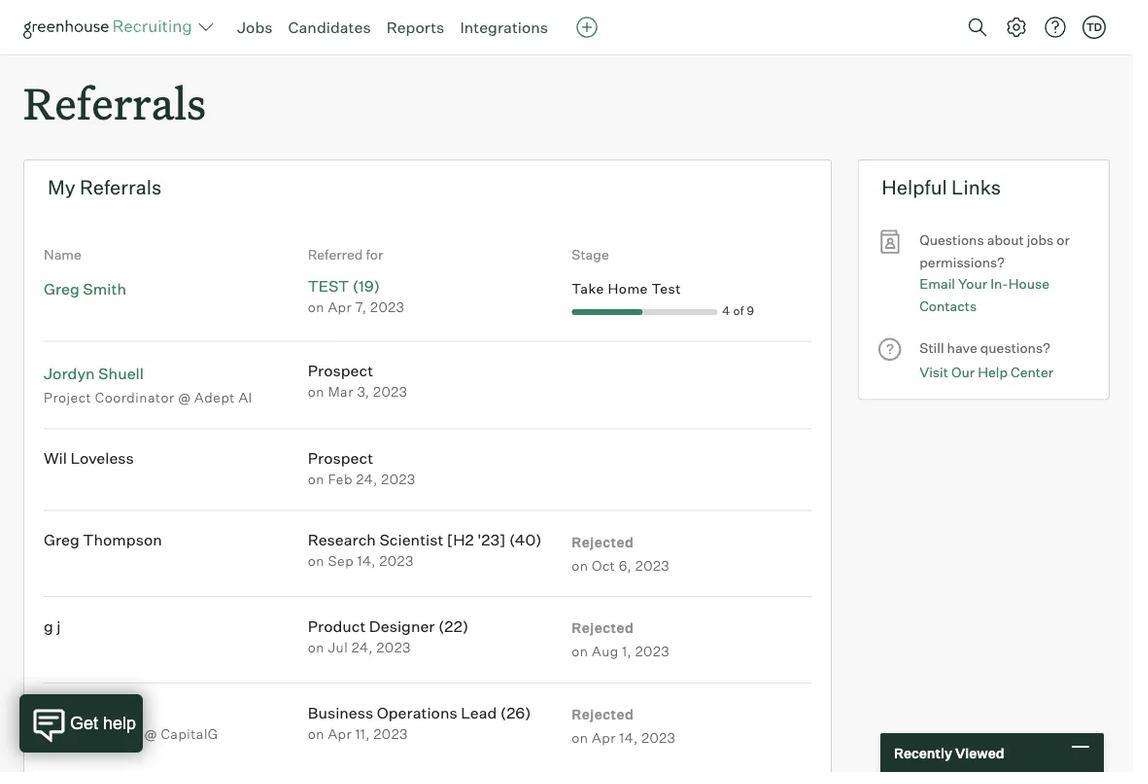 Task type: describe. For each thing, give the bounding box(es) containing it.
smith
[[83, 279, 126, 299]]

jordyn shuell project coordinator @ adept ai
[[44, 364, 253, 406]]

loveless
[[70, 448, 134, 468]]

or
[[1057, 232, 1071, 249]]

on inside rejected on apr 14, 2023
[[572, 729, 589, 746]]

permissions?
[[920, 253, 1005, 270]]

research scientist [h2 '23] (40) on sep 14, 2023
[[308, 530, 542, 569]]

jobs link
[[237, 18, 273, 37]]

2023 inside rejected on oct 6, 2023
[[636, 557, 670, 574]]

helpful links
[[882, 175, 1002, 200]]

on inside business operations lead (26) on apr 11, 2023
[[308, 725, 325, 742]]

mar
[[328, 383, 354, 400]]

still
[[920, 339, 945, 356]]

6,
[[619, 557, 632, 574]]

on inside rejected on oct 6, 2023
[[572, 557, 589, 574]]

[h2
[[447, 530, 474, 550]]

greg smith
[[44, 279, 126, 299]]

greg for greg thompson
[[44, 530, 80, 550]]

shuell
[[98, 364, 144, 383]]

2023 inside research scientist [h2 '23] (40) on sep 14, 2023
[[380, 552, 414, 569]]

prospect for prospect on mar 3, 2023
[[308, 361, 373, 380]]

2023 inside rejected on apr 14, 2023
[[642, 729, 676, 746]]

project
[[44, 389, 92, 406]]

questions about jobs or permissions? email your in-house contacts
[[920, 232, 1071, 314]]

viewed
[[956, 744, 1005, 761]]

contacts
[[920, 297, 978, 314]]

visit our help center link
[[920, 361, 1054, 383]]

jordyn
[[44, 364, 95, 383]]

'23]
[[478, 530, 506, 550]]

2023 inside prospect on feb 24, 2023
[[382, 470, 416, 487]]

take
[[572, 280, 605, 297]]

on inside research scientist [h2 '23] (40) on sep 14, 2023
[[308, 552, 325, 569]]

rejected for product designer (22)
[[572, 620, 634, 637]]

in-
[[991, 275, 1009, 292]]

adept
[[195, 389, 235, 406]]

product designer (22) on jul 24, 2023
[[308, 616, 469, 656]]

scientist
[[380, 530, 444, 550]]

visit
[[920, 363, 949, 380]]

wil loveless
[[44, 448, 134, 468]]

apr inside business operations lead (26) on apr 11, 2023
[[328, 725, 352, 742]]

lead
[[461, 702, 497, 722]]

stage
[[572, 246, 609, 263]]

2023 inside product designer (22) on jul 24, 2023
[[377, 639, 411, 656]]

email
[[920, 275, 956, 292]]

oct
[[592, 557, 616, 574]]

on inside product designer (22) on jul 24, 2023
[[308, 639, 325, 656]]

td
[[1087, 20, 1103, 34]]

2023 inside rejected on aug 1, 2023
[[636, 643, 670, 660]]

thompson
[[83, 530, 162, 550]]

td button
[[1079, 12, 1111, 43]]

still have questions? visit our help center
[[920, 339, 1054, 380]]

questions
[[920, 232, 985, 249]]

my referrals
[[48, 175, 162, 200]]

capitalg
[[161, 725, 219, 742]]

jordyn shuell link
[[44, 364, 144, 383]]

research
[[308, 530, 376, 550]]

@ for rosen
[[144, 725, 157, 742]]

2023 inside test (19) on apr 7, 2023
[[371, 299, 405, 316]]

wil
[[44, 448, 67, 468]]

apr inside test (19) on apr 7, 2023
[[328, 299, 352, 316]]

rejected on apr 14, 2023
[[572, 706, 676, 746]]

name
[[44, 246, 82, 263]]

take home test
[[572, 280, 682, 297]]

24, inside product designer (22) on jul 24, 2023
[[352, 639, 373, 656]]

questions?
[[981, 339, 1051, 356]]

on inside test (19) on apr 7, 2023
[[308, 299, 325, 316]]

1,
[[623, 643, 632, 660]]

on inside prospect on mar 3, 2023
[[308, 383, 325, 400]]

rosen
[[91, 702, 137, 722]]

have
[[948, 339, 978, 356]]

greg thompson
[[44, 530, 162, 550]]

reports link
[[387, 18, 445, 37]]

4 of 9
[[723, 303, 755, 318]]



Task type: locate. For each thing, give the bounding box(es) containing it.
recently
[[895, 744, 953, 761]]

greg smith link
[[44, 279, 126, 299]]

0 vertical spatial rejected
[[572, 533, 634, 551]]

house
[[1009, 275, 1050, 292]]

configure image
[[1006, 16, 1029, 39]]

business operations lead (26) on apr 11, 2023
[[308, 702, 532, 742]]

test (19) on apr 7, 2023
[[308, 276, 405, 316]]

0 vertical spatial prospect
[[308, 361, 373, 380]]

24, right feb
[[356, 470, 378, 487]]

1 horizontal spatial 14,
[[620, 729, 639, 746]]

rejected down aug
[[572, 706, 634, 723]]

14, inside rejected on apr 14, 2023
[[620, 729, 639, 746]]

coordinator
[[95, 389, 175, 406]]

president
[[77, 725, 141, 742]]

7,
[[356, 299, 367, 316]]

referred for
[[308, 246, 384, 263]]

candidates link
[[288, 18, 371, 37]]

@ inside jamie rosen vice president @ capitalg
[[144, 725, 157, 742]]

apr down business in the left of the page
[[328, 725, 352, 742]]

rejected inside rejected on oct 6, 2023
[[572, 533, 634, 551]]

1 vertical spatial 24,
[[352, 639, 373, 656]]

for
[[366, 246, 384, 263]]

1 horizontal spatial @
[[178, 389, 191, 406]]

greg
[[44, 279, 80, 299], [44, 530, 80, 550]]

g j
[[44, 616, 61, 636]]

rejected on aug 1, 2023
[[572, 620, 670, 660]]

our
[[952, 363, 976, 380]]

1 prospect from the top
[[308, 361, 373, 380]]

1 vertical spatial @
[[144, 725, 157, 742]]

jamie rosen vice president @ capitalg
[[44, 702, 219, 742]]

apr left 7,
[[328, 299, 352, 316]]

rejected inside rejected on aug 1, 2023
[[572, 620, 634, 637]]

rejected inside rejected on apr 14, 2023
[[572, 706, 634, 723]]

operations
[[377, 702, 458, 722]]

prospect inside prospect on feb 24, 2023
[[308, 448, 373, 468]]

my
[[48, 175, 75, 200]]

0 vertical spatial 14,
[[358, 552, 376, 569]]

prospect up mar
[[308, 361, 373, 380]]

1 greg from the top
[[44, 279, 80, 299]]

sep
[[328, 552, 354, 569]]

referrals down greenhouse recruiting image
[[23, 74, 206, 131]]

greg for greg smith
[[44, 279, 80, 299]]

24,
[[356, 470, 378, 487], [352, 639, 373, 656]]

referrals right my at left
[[80, 175, 162, 200]]

jamie
[[44, 702, 88, 722]]

rejected up oct
[[572, 533, 634, 551]]

help
[[978, 363, 1009, 380]]

0 vertical spatial referrals
[[23, 74, 206, 131]]

jobs
[[1028, 232, 1054, 249]]

greg left thompson
[[44, 530, 80, 550]]

2023 inside business operations lead (26) on apr 11, 2023
[[374, 725, 408, 742]]

0 vertical spatial 24,
[[356, 470, 378, 487]]

helpful
[[882, 175, 948, 200]]

rejected up aug
[[572, 620, 634, 637]]

apr down aug
[[592, 729, 616, 746]]

24, right jul
[[352, 639, 373, 656]]

test
[[652, 280, 682, 297]]

rejected
[[572, 533, 634, 551], [572, 620, 634, 637], [572, 706, 634, 723]]

center
[[1011, 363, 1054, 380]]

1 vertical spatial prospect
[[308, 448, 373, 468]]

greenhouse recruiting image
[[23, 16, 198, 39]]

1 vertical spatial rejected
[[572, 620, 634, 637]]

3 rejected from the top
[[572, 706, 634, 723]]

rejected for business operations lead (26)
[[572, 706, 634, 723]]

your
[[959, 275, 988, 292]]

integrations link
[[460, 18, 549, 37]]

2023 inside prospect on mar 3, 2023
[[374, 383, 408, 400]]

feb
[[328, 470, 353, 487]]

2 vertical spatial rejected
[[572, 706, 634, 723]]

0 vertical spatial @
[[178, 389, 191, 406]]

prospect on feb 24, 2023
[[308, 448, 416, 487]]

@ left capitalg
[[144, 725, 157, 742]]

referrals
[[23, 74, 206, 131], [80, 175, 162, 200]]

jul
[[328, 639, 348, 656]]

1 rejected from the top
[[572, 533, 634, 551]]

1 vertical spatial 14,
[[620, 729, 639, 746]]

rejected on oct 6, 2023
[[572, 533, 670, 574]]

designer
[[369, 616, 435, 636]]

integrations
[[460, 18, 549, 37]]

apr
[[328, 299, 352, 316], [328, 725, 352, 742], [592, 729, 616, 746]]

search image
[[967, 16, 990, 39]]

4
[[723, 303, 731, 318]]

1 vertical spatial referrals
[[80, 175, 162, 200]]

14, right sep
[[358, 552, 376, 569]]

greg down name
[[44, 279, 80, 299]]

prospect inside prospect on mar 3, 2023
[[308, 361, 373, 380]]

14, down 1,
[[620, 729, 639, 746]]

recently viewed
[[895, 744, 1005, 761]]

candidates
[[288, 18, 371, 37]]

email your in-house contacts link
[[920, 273, 1090, 317]]

14, inside research scientist [h2 '23] (40) on sep 14, 2023
[[358, 552, 376, 569]]

product
[[308, 616, 366, 636]]

links
[[952, 175, 1002, 200]]

9
[[747, 303, 755, 318]]

of
[[734, 303, 745, 318]]

rejected for research scientist [h2 '23] (40)
[[572, 533, 634, 551]]

ai
[[239, 389, 253, 406]]

0 vertical spatial greg
[[44, 279, 80, 299]]

g
[[44, 616, 53, 636]]

jobs
[[237, 18, 273, 37]]

(19)
[[353, 276, 380, 296]]

1 vertical spatial greg
[[44, 530, 80, 550]]

2 prospect from the top
[[308, 448, 373, 468]]

about
[[988, 232, 1025, 249]]

j
[[57, 616, 61, 636]]

24, inside prospect on feb 24, 2023
[[356, 470, 378, 487]]

(22)
[[439, 616, 469, 636]]

(40)
[[509, 530, 542, 550]]

@
[[178, 389, 191, 406], [144, 725, 157, 742]]

business
[[308, 702, 374, 722]]

referred
[[308, 246, 363, 263]]

(26)
[[501, 702, 532, 722]]

home
[[608, 280, 649, 297]]

test (19) link
[[308, 276, 380, 296]]

prospect for prospect on feb 24, 2023
[[308, 448, 373, 468]]

@ left adept
[[178, 389, 191, 406]]

@ inside jordyn shuell project coordinator @ adept ai
[[178, 389, 191, 406]]

prospect up feb
[[308, 448, 373, 468]]

prospect
[[308, 361, 373, 380], [308, 448, 373, 468]]

2 greg from the top
[[44, 530, 80, 550]]

11,
[[356, 725, 370, 742]]

test
[[308, 276, 349, 296]]

3,
[[357, 383, 370, 400]]

2 rejected from the top
[[572, 620, 634, 637]]

on inside rejected on aug 1, 2023
[[572, 643, 589, 660]]

0 horizontal spatial @
[[144, 725, 157, 742]]

prospect on mar 3, 2023
[[308, 361, 408, 400]]

on inside prospect on feb 24, 2023
[[308, 470, 325, 487]]

apr inside rejected on apr 14, 2023
[[592, 729, 616, 746]]

0 horizontal spatial 14,
[[358, 552, 376, 569]]

td button
[[1083, 16, 1107, 39]]

@ for shuell
[[178, 389, 191, 406]]

vice
[[44, 725, 73, 742]]

reports
[[387, 18, 445, 37]]



Task type: vqa. For each thing, say whether or not it's contained in the screenshot.
"All" inside the ALL OFFICES button
no



